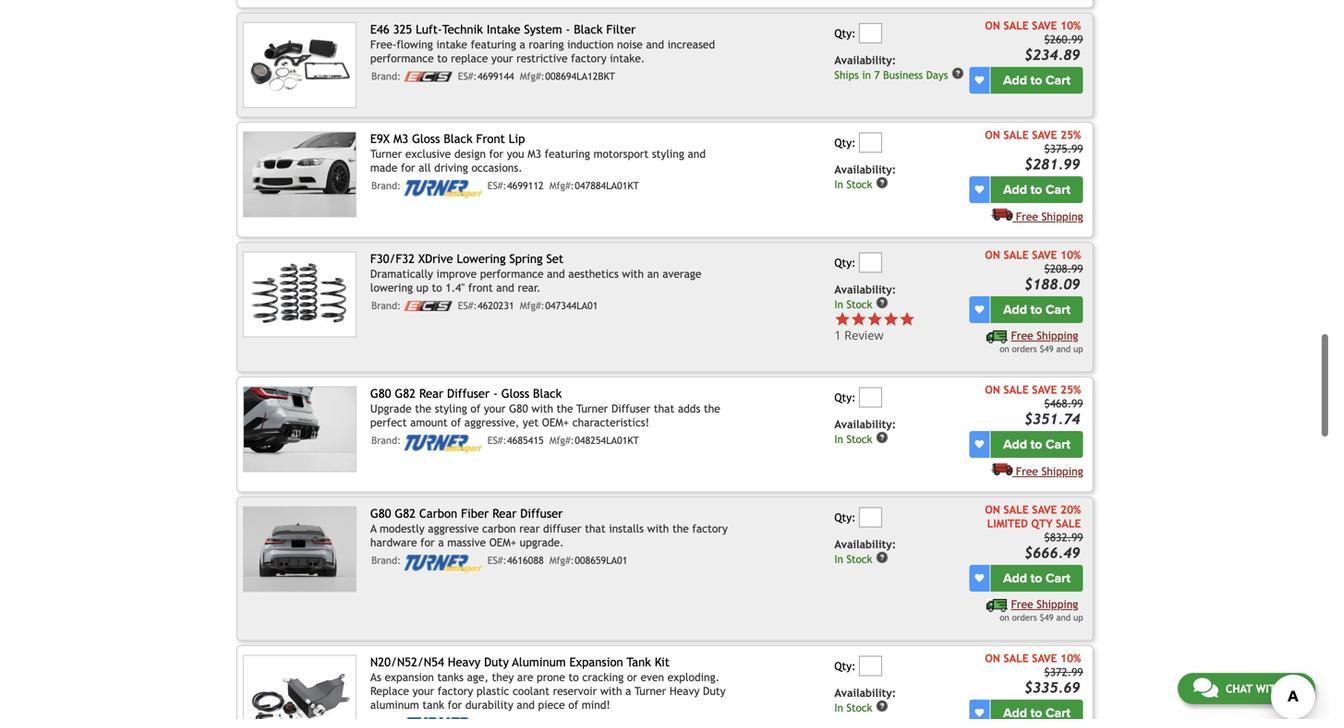 Task type: describe. For each thing, give the bounding box(es) containing it.
5 stock from the top
[[847, 702, 873, 715]]

add to cart button for $666.49
[[991, 566, 1084, 592]]

improve
[[437, 267, 477, 280]]

question sign image for $281.99
[[876, 176, 889, 189]]

add to cart for $234.89
[[1004, 73, 1071, 88]]

plastic
[[477, 685, 509, 698]]

and up $468.99
[[1057, 344, 1071, 354]]

amount
[[410, 416, 448, 429]]

brand: for $281.99
[[372, 180, 401, 192]]

stock for qty
[[847, 554, 873, 566]]

as
[[370, 671, 381, 684]]

prone
[[537, 671, 565, 684]]

even
[[641, 671, 664, 684]]

es#: for $281.99
[[488, 180, 507, 192]]

g80 g82 rear diffuser - gloss black link
[[370, 387, 562, 401]]

replace
[[370, 685, 409, 698]]

turner inside the g80 g82 rear diffuser - gloss black upgrade the styling of your g80 with the turner diffuser that adds the perfect amount of aggressive, yet oem+ characteristics!
[[577, 402, 608, 415]]

$372.99
[[1045, 666, 1084, 679]]

0 horizontal spatial m3
[[394, 132, 409, 146]]

sale for $351.74
[[1004, 383, 1029, 396]]

availability: for $281.99
[[835, 163, 896, 176]]

black inside the g80 g82 rear diffuser - gloss black upgrade the styling of your g80 with the turner diffuser that adds the perfect amount of aggressive, yet oem+ characteristics!
[[533, 387, 562, 401]]

and down set on the left top of page
[[547, 267, 565, 280]]

on for qty
[[985, 504, 1001, 516]]

or
[[627, 671, 638, 684]]

1 star image from the left
[[835, 311, 851, 328]]

save for $281.99
[[1032, 128, 1057, 141]]

coolant
[[513, 685, 550, 698]]

$335.69
[[1025, 680, 1081, 697]]

sale for qty
[[1004, 504, 1029, 516]]

es#: for qty
[[488, 555, 507, 567]]

1 brand: from the top
[[372, 71, 401, 82]]

made
[[370, 161, 398, 174]]

0 vertical spatial of
[[471, 402, 481, 415]]

1 vertical spatial g80
[[509, 402, 528, 415]]

n20/n52/n54 heavy duty aluminum expansion tank kit as expansion tanks age, they are prone to cracking or even exploding. replace your factory plastic coolant reservoir with a turner heavy duty aluminum tank for durability and piece of mind!
[[370, 656, 726, 712]]

add to wish list image for $351.74
[[975, 440, 984, 450]]

luft-
[[416, 22, 442, 36]]

4685415
[[507, 435, 544, 447]]

on sale save 25% $468.99 $351.74
[[985, 383, 1084, 428]]

factory inside g80 g82 carbon fiber rear diffuser a modestly aggressive carbon rear diffuser that installs with the factory hardware for a massive oem+ upgrade.
[[692, 522, 728, 535]]

tank
[[627, 656, 651, 670]]

rear.
[[518, 281, 541, 294]]

yet
[[523, 416, 539, 429]]

20%
[[1061, 504, 1081, 516]]

on sale save 25% $375.99 $281.99
[[985, 128, 1084, 173]]

with inside 'link'
[[1256, 683, 1284, 696]]

es#4699112 - 047884la01kt - e9x m3 gloss black front lip - turner exclusive design for you m3 featuring motorsport styling and made for all driving occasions. - turner motorsport - bmw image
[[243, 132, 357, 217]]

driving
[[434, 161, 468, 174]]

g80 g82 rear diffuser - gloss black upgrade the styling of your g80 with the turner diffuser that adds the perfect amount of aggressive, yet oem+ characteristics!
[[370, 387, 721, 429]]

add to cart for $351.74
[[1004, 437, 1071, 453]]

on sale save 10% $208.99 $188.09
[[985, 248, 1084, 293]]

4 star image from the left
[[899, 311, 916, 328]]

availability: for $335.69
[[835, 687, 896, 700]]

oem+ inside the g80 g82 rear diffuser - gloss black upgrade the styling of your g80 with the turner diffuser that adds the perfect amount of aggressive, yet oem+ characteristics!
[[542, 416, 569, 429]]

es#4635669 - 008378la02 - n20/n52/n54 heavy duty aluminum expansion tank kit - as expansion tanks age, they are prone to cracking or even exploding. replace your factory plastic coolant reservoir with a turner heavy duty aluminum tank for durability and piece of mind! - turner motorsport - bmw image
[[243, 656, 357, 720]]

exclusive
[[406, 147, 451, 160]]

motorsport
[[594, 147, 649, 160]]

xdrive
[[418, 252, 453, 266]]

an
[[647, 267, 659, 280]]

free shipping image for $281.99
[[992, 208, 1013, 221]]

047884la01kt
[[575, 180, 639, 192]]

008659la01
[[575, 555, 628, 567]]

diffuser
[[543, 522, 582, 535]]

perfect
[[370, 416, 407, 429]]

on for $666.49
[[1000, 613, 1010, 623]]

the up amount
[[415, 402, 432, 415]]

in for qty
[[835, 554, 844, 566]]

limited
[[988, 517, 1028, 530]]

availability: ships in 7 business days
[[835, 54, 948, 81]]

1 horizontal spatial heavy
[[670, 685, 700, 698]]

shipping up $208.99
[[1042, 210, 1084, 223]]

5 in from the top
[[835, 702, 844, 715]]

shipping down $666.49
[[1037, 598, 1079, 611]]

mfg#: for $188.09
[[520, 300, 545, 312]]

to inside the n20/n52/n54 heavy duty aluminum expansion tank kit as expansion tanks age, they are prone to cracking or even exploding. replace your factory plastic coolant reservoir with a turner heavy duty aluminum tank for durability and piece of mind!
[[569, 671, 579, 684]]

a inside the n20/n52/n54 heavy duty aluminum expansion tank kit as expansion tanks age, they are prone to cracking or even exploding. replace your factory plastic coolant reservoir with a turner heavy duty aluminum tank for durability and piece of mind!
[[626, 685, 632, 698]]

rear
[[519, 522, 540, 535]]

turner motorsport - corporate logo image for $666.49
[[404, 555, 482, 574]]

qty: for $351.74
[[835, 391, 856, 404]]

on sale save 20% limited qty sale $832.99 $666.49
[[985, 504, 1084, 562]]

$260.99
[[1045, 33, 1084, 46]]

- inside e46 325 luft-technik intake system - black filter free-flowing intake featuring a roaring induction noise and increased performance to replace your restrictive factory intake.
[[566, 22, 570, 36]]

front
[[468, 281, 493, 294]]

save for $188.09
[[1032, 248, 1057, 261]]

cracking
[[582, 671, 624, 684]]

free up on sale save 10% $208.99 $188.09
[[1016, 210, 1039, 223]]

stock for $281.99
[[847, 178, 873, 191]]

g82 for $351.74
[[395, 387, 416, 401]]

availability: in stock for $281.99
[[835, 163, 896, 191]]

spring
[[510, 252, 543, 266]]

availability: in stock for qty
[[835, 538, 896, 566]]

2 stock from the top
[[847, 298, 873, 311]]

g80 g82 carbon fiber rear diffuser link
[[370, 507, 563, 521]]

and up 4620231
[[496, 281, 515, 294]]

performance inside e46 325 luft-technik intake system - black filter free-flowing intake featuring a roaring induction noise and increased performance to replace your restrictive factory intake.
[[370, 52, 434, 65]]

a
[[370, 522, 377, 535]]

es#: down replace at top left
[[458, 71, 477, 82]]

featuring for $281.99
[[545, 147, 590, 160]]

5 availability: in stock from the top
[[835, 687, 896, 715]]

up for qty
[[1074, 613, 1084, 623]]

es#: 4620231 mfg#: 047344la01
[[458, 300, 598, 312]]

induction
[[567, 38, 614, 51]]

are
[[517, 671, 534, 684]]

black inside e46 325 luft-technik intake system - black filter free-flowing intake featuring a roaring induction noise and increased performance to replace your restrictive factory intake.
[[574, 22, 603, 36]]

tank
[[423, 699, 445, 712]]

mfg#: down restrictive
[[520, 71, 545, 82]]

e9x m3 gloss black front lip turner exclusive design for you m3 featuring motorsport styling and made for all driving occasions.
[[370, 132, 706, 174]]

save for $234.89
[[1032, 19, 1057, 32]]

cart for $351.74
[[1046, 437, 1071, 453]]

to down $351.74
[[1031, 437, 1043, 453]]

mfg#: for $281.99
[[550, 180, 574, 192]]

$49 for $666.49
[[1040, 613, 1054, 623]]

review
[[845, 327, 884, 344]]

0 horizontal spatial heavy
[[448, 656, 481, 670]]

question sign image for $335.69
[[876, 700, 889, 713]]

0 vertical spatial duty
[[484, 656, 509, 670]]

7
[[875, 69, 880, 81]]

n20/n52/n54 heavy duty aluminum expansion tank kit link
[[370, 656, 670, 670]]

durability
[[466, 699, 514, 712]]

add to cart button for $281.99
[[991, 176, 1084, 203]]

question sign image for $351.74
[[876, 432, 889, 444]]

free up qty
[[1016, 465, 1039, 478]]

$49 for $188.09
[[1040, 344, 1054, 354]]

on for $234.89
[[985, 19, 1001, 32]]

g80 g82 carbon fiber rear diffuser a modestly aggressive carbon rear diffuser that installs with the factory hardware for a massive oem+ upgrade.
[[370, 507, 728, 549]]

1.4"
[[446, 281, 465, 294]]

and up $372.99
[[1057, 613, 1071, 623]]

add to wish list image for $666.49
[[975, 574, 984, 584]]

brand: for $188.09
[[372, 300, 401, 312]]

free right free shipping image
[[1011, 598, 1034, 611]]

and inside e46 325 luft-technik intake system - black filter free-flowing intake featuring a roaring induction noise and increased performance to replace your restrictive factory intake.
[[646, 38, 664, 51]]

to down $234.89
[[1031, 73, 1043, 88]]

question sign image for $234.89
[[952, 67, 965, 80]]

of inside the n20/n52/n54 heavy duty aluminum expansion tank kit as expansion tanks age, they are prone to cracking or even exploding. replace your factory plastic coolant reservoir with a turner heavy duty aluminum tank for durability and piece of mind!
[[569, 699, 579, 712]]

hardware
[[370, 536, 417, 549]]

fiber
[[461, 507, 489, 521]]

for left all
[[401, 161, 415, 174]]

days
[[927, 69, 948, 81]]

business
[[883, 69, 923, 81]]

set
[[547, 252, 564, 266]]

availability: in stock for $351.74
[[835, 418, 896, 446]]

add to cart for $666.49
[[1004, 571, 1071, 587]]

reservoir
[[553, 685, 597, 698]]

installs
[[609, 522, 644, 535]]

3 availability: from the top
[[835, 283, 896, 296]]

and inside e9x m3 gloss black front lip turner exclusive design for you m3 featuring motorsport styling and made for all driving occasions.
[[688, 147, 706, 160]]

aesthetics
[[569, 267, 619, 280]]

us
[[1287, 683, 1300, 696]]

availability: for $234.89
[[835, 54, 896, 67]]

shipping down $188.09 on the right
[[1037, 329, 1079, 342]]

add for $351.74
[[1004, 437, 1028, 453]]

in
[[862, 69, 871, 81]]

$375.99
[[1045, 142, 1084, 155]]

the right adds
[[704, 402, 721, 415]]

add to wish list image for $188.09
[[975, 305, 984, 315]]

orders for $188.09
[[1012, 344, 1037, 354]]

es#: 4699144 mfg#: 008694la12bkt
[[458, 71, 615, 82]]

replace
[[451, 52, 488, 65]]

for inside g80 g82 carbon fiber rear diffuser a modestly aggressive carbon rear diffuser that installs with the factory hardware for a massive oem+ upgrade.
[[421, 536, 435, 549]]

cart for $281.99
[[1046, 182, 1071, 198]]

for up "occasions."
[[489, 147, 504, 160]]

on for $351.74
[[985, 383, 1001, 396]]

styling inside the g80 g82 rear diffuser - gloss black upgrade the styling of your g80 with the turner diffuser that adds the perfect amount of aggressive, yet oem+ characteristics!
[[435, 402, 467, 415]]

characteristics!
[[573, 416, 650, 429]]

es#: for $188.09
[[458, 300, 477, 312]]

g80 for $351.74
[[370, 387, 391, 401]]

f30/f32 xdrive lowering spring set dramatically improve performance and aesthetics with an average lowering up to 1.4" front and rear.
[[370, 252, 702, 294]]

the up es#: 4685415 mfg#: 048254la01kt at bottom
[[557, 402, 573, 415]]

with inside the n20/n52/n54 heavy duty aluminum expansion tank kit as expansion tanks age, they are prone to cracking or even exploding. replace your factory plastic coolant reservoir with a turner heavy duty aluminum tank for durability and piece of mind!
[[600, 685, 622, 698]]

add to cart button for $351.74
[[991, 432, 1084, 458]]

average
[[663, 267, 702, 280]]

to inside e46 325 luft-technik intake system - black filter free-flowing intake featuring a roaring induction noise and increased performance to replace your restrictive factory intake.
[[437, 52, 448, 65]]

tanks
[[437, 671, 464, 684]]

adds
[[678, 402, 701, 415]]

e9x
[[370, 132, 390, 146]]

carbon
[[482, 522, 516, 535]]

gloss inside the g80 g82 rear diffuser - gloss black upgrade the styling of your g80 with the turner diffuser that adds the perfect amount of aggressive, yet oem+ characteristics!
[[502, 387, 530, 401]]

cart for $666.49
[[1046, 571, 1071, 587]]

add to wish list image for $234.89
[[975, 76, 984, 85]]

to down $666.49
[[1031, 571, 1043, 587]]

cart for $188.09
[[1046, 302, 1071, 318]]

0 vertical spatial diffuser
[[447, 387, 490, 401]]

you
[[507, 147, 524, 160]]

cart for $234.89
[[1046, 73, 1071, 88]]

rear inside the g80 g82 rear diffuser - gloss black upgrade the styling of your g80 with the turner diffuser that adds the perfect amount of aggressive, yet oem+ characteristics!
[[419, 387, 444, 401]]

star image
[[883, 311, 899, 328]]



Task type: locate. For each thing, give the bounding box(es) containing it.
1 vertical spatial up
[[1074, 344, 1084, 354]]

0 vertical spatial up
[[416, 281, 429, 294]]

turner up 'made'
[[370, 147, 402, 160]]

a down or
[[626, 685, 632, 698]]

1 10% from the top
[[1061, 19, 1081, 32]]

2 add to wish list image from the top
[[975, 305, 984, 315]]

and down coolant
[[517, 699, 535, 712]]

1 vertical spatial add to wish list image
[[975, 440, 984, 450]]

2 star image from the left
[[851, 311, 867, 328]]

comments image
[[1194, 677, 1219, 699]]

0 vertical spatial that
[[654, 402, 675, 415]]

0 vertical spatial g82
[[395, 387, 416, 401]]

2 vertical spatial free shipping image
[[992, 463, 1013, 476]]

1 horizontal spatial -
[[566, 22, 570, 36]]

question sign image
[[876, 176, 889, 189], [876, 297, 889, 309], [876, 432, 889, 444], [876, 700, 889, 713]]

diffuser
[[447, 387, 490, 401], [612, 402, 651, 415], [520, 507, 563, 521]]

add to cart down $281.99 at the right top of the page
[[1004, 182, 1071, 198]]

1 vertical spatial rear
[[493, 507, 517, 521]]

for
[[489, 147, 504, 160], [401, 161, 415, 174], [421, 536, 435, 549], [448, 699, 462, 712]]

0 vertical spatial add to wish list image
[[975, 76, 984, 85]]

3 10% from the top
[[1061, 652, 1081, 665]]

1 vertical spatial free shipping
[[1016, 465, 1084, 478]]

a inside g80 g82 carbon fiber rear diffuser a modestly aggressive carbon rear diffuser that installs with the factory hardware for a massive oem+ upgrade.
[[438, 536, 444, 549]]

1 vertical spatial question sign image
[[876, 552, 889, 565]]

0 vertical spatial oem+
[[542, 416, 569, 429]]

2 orders from the top
[[1012, 613, 1037, 623]]

mfg#: down upgrade.
[[550, 555, 574, 567]]

1 horizontal spatial duty
[[703, 685, 726, 698]]

0 vertical spatial g80
[[370, 387, 391, 401]]

sale
[[1004, 19, 1029, 32], [1004, 128, 1029, 141], [1004, 248, 1029, 261], [1004, 383, 1029, 396], [1004, 504, 1029, 516], [1004, 652, 1029, 665]]

factory inside e46 325 luft-technik intake system - black filter free-flowing intake featuring a roaring induction noise and increased performance to replace your restrictive factory intake.
[[571, 52, 607, 65]]

1 turner motorsport - corporate logo image from the top
[[404, 180, 482, 198]]

0 vertical spatial ecs - corporate logo image
[[404, 71, 452, 82]]

black up yet
[[533, 387, 562, 401]]

turner up the characteristics!
[[577, 402, 608, 415]]

1 vertical spatial 10%
[[1061, 248, 1081, 261]]

rear inside g80 g82 carbon fiber rear diffuser a modestly aggressive carbon rear diffuser that installs with the factory hardware for a massive oem+ upgrade.
[[493, 507, 517, 521]]

5 save from the top
[[1032, 504, 1057, 516]]

1 vertical spatial performance
[[480, 267, 544, 280]]

047344la01
[[545, 300, 598, 312]]

$188.09
[[1025, 276, 1081, 293]]

styling down g80 g82 rear diffuser - gloss black link
[[435, 402, 467, 415]]

in for $281.99
[[835, 178, 844, 191]]

brand: down "perfect"
[[372, 435, 401, 447]]

add to cart down $666.49
[[1004, 571, 1071, 587]]

1 horizontal spatial question sign image
[[952, 67, 965, 80]]

question sign image
[[952, 67, 965, 80], [876, 552, 889, 565]]

1 question sign image from the top
[[876, 176, 889, 189]]

a left roaring
[[520, 38, 526, 51]]

2 horizontal spatial a
[[626, 685, 632, 698]]

with left us
[[1256, 683, 1284, 696]]

save for $351.74
[[1032, 383, 1057, 396]]

qty: for $281.99
[[835, 136, 856, 149]]

qty: for $188.09
[[835, 256, 856, 269]]

1 vertical spatial free shipping image
[[987, 331, 1008, 344]]

turner
[[370, 147, 402, 160], [577, 402, 608, 415], [635, 685, 666, 698]]

0 vertical spatial featuring
[[471, 38, 516, 51]]

1 horizontal spatial gloss
[[502, 387, 530, 401]]

add to cart button for $188.09
[[991, 297, 1084, 323]]

3 sale from the top
[[1004, 248, 1029, 261]]

turner motorsport - corporate logo image down 'tank'
[[404, 718, 482, 720]]

with inside the g80 g82 rear diffuser - gloss black upgrade the styling of your g80 with the turner diffuser that adds the perfect amount of aggressive, yet oem+ characteristics!
[[532, 402, 554, 415]]

2 on from the top
[[985, 128, 1001, 141]]

1 availability: from the top
[[835, 54, 896, 67]]

4 stock from the top
[[847, 554, 873, 566]]

sale for $335.69
[[1004, 652, 1029, 665]]

add to cart button for $234.89
[[991, 67, 1084, 94]]

1 vertical spatial ecs - corporate logo image
[[404, 301, 452, 311]]

free shipping down $281.99 at the right top of the page
[[1016, 210, 1084, 223]]

1 g82 from the top
[[395, 387, 416, 401]]

free down $188.09 on the right
[[1011, 329, 1034, 342]]

- right system
[[566, 22, 570, 36]]

1 horizontal spatial m3
[[528, 147, 542, 160]]

1 25% from the top
[[1061, 128, 1081, 141]]

your up aggressive,
[[484, 402, 506, 415]]

4 cart from the top
[[1046, 437, 1071, 453]]

sale up $351.74
[[1004, 383, 1029, 396]]

with inside g80 g82 carbon fiber rear diffuser a modestly aggressive carbon rear diffuser that installs with the factory hardware for a massive oem+ upgrade.
[[647, 522, 669, 535]]

qty: for $666.49
[[835, 512, 856, 524]]

chat with us
[[1226, 683, 1300, 696]]

10% inside on sale save 10% $372.99 $335.69
[[1061, 652, 1081, 665]]

1 stock from the top
[[847, 178, 873, 191]]

0 horizontal spatial turner
[[370, 147, 402, 160]]

2 25% from the top
[[1061, 383, 1081, 396]]

1 horizontal spatial styling
[[652, 147, 685, 160]]

0 vertical spatial heavy
[[448, 656, 481, 670]]

0 vertical spatial 25%
[[1061, 128, 1081, 141]]

4 brand: from the top
[[372, 435, 401, 447]]

sale inside the on sale save 10% $260.99 $234.89
[[1004, 19, 1029, 32]]

g80 inside g80 g82 carbon fiber rear diffuser a modestly aggressive carbon rear diffuser that installs with the factory hardware for a massive oem+ upgrade.
[[370, 507, 391, 521]]

5 add to cart from the top
[[1004, 571, 1071, 587]]

4 save from the top
[[1032, 383, 1057, 396]]

2 turner motorsport - corporate logo image from the top
[[404, 435, 482, 454]]

4616088
[[507, 555, 544, 567]]

1 vertical spatial on
[[1000, 613, 1010, 623]]

5 brand: from the top
[[372, 555, 401, 567]]

free shipping on orders $49 and up for $666.49
[[1000, 598, 1084, 623]]

2 vertical spatial turner
[[635, 685, 666, 698]]

3 cart from the top
[[1046, 302, 1071, 318]]

black up induction
[[574, 22, 603, 36]]

0 vertical spatial 10%
[[1061, 19, 1081, 32]]

25% up $468.99
[[1061, 383, 1081, 396]]

black inside e9x m3 gloss black front lip turner exclusive design for you m3 featuring motorsport styling and made for all driving occasions.
[[444, 132, 473, 146]]

save up $468.99
[[1032, 383, 1057, 396]]

black
[[574, 22, 603, 36], [444, 132, 473, 146], [533, 387, 562, 401]]

chat with us link
[[1178, 674, 1316, 705]]

add to wish list image
[[975, 185, 984, 194], [975, 440, 984, 450], [975, 709, 984, 719]]

performance down flowing
[[370, 52, 434, 65]]

1 orders from the top
[[1012, 344, 1037, 354]]

free shipping image up on sale save 10% $208.99 $188.09
[[992, 208, 1013, 221]]

es#: 4616088 mfg#: 008659la01
[[488, 555, 628, 567]]

2 vertical spatial up
[[1074, 613, 1084, 623]]

factory down induction
[[571, 52, 607, 65]]

3 add to wish list image from the top
[[975, 574, 984, 584]]

chat
[[1226, 683, 1253, 696]]

save for qty
[[1032, 504, 1057, 516]]

2 1 review link from the top
[[835, 327, 916, 344]]

factory
[[571, 52, 607, 65], [692, 522, 728, 535], [438, 685, 473, 698]]

turner motorsport - corporate logo image down driving
[[404, 180, 482, 198]]

4699112
[[507, 180, 544, 192]]

$208.99
[[1045, 262, 1084, 275]]

$832.99
[[1045, 531, 1084, 544]]

duty
[[484, 656, 509, 670], [703, 685, 726, 698]]

1 vertical spatial diffuser
[[612, 402, 651, 415]]

styling inside e9x m3 gloss black front lip turner exclusive design for you m3 featuring motorsport styling and made for all driving occasions.
[[652, 147, 685, 160]]

add down the on sale save 25% $375.99 $281.99
[[1004, 182, 1028, 198]]

0 vertical spatial -
[[566, 22, 570, 36]]

1 review
[[835, 327, 884, 344]]

1 horizontal spatial factory
[[571, 52, 607, 65]]

aluminum
[[512, 656, 566, 670]]

$49 up $468.99
[[1040, 344, 1054, 354]]

2 vertical spatial black
[[533, 387, 562, 401]]

with inside f30/f32 xdrive lowering spring set dramatically improve performance and aesthetics with an average lowering up to 1.4" front and rear.
[[622, 267, 644, 280]]

1 save from the top
[[1032, 19, 1057, 32]]

that left "installs"
[[585, 522, 606, 535]]

1 free shipping from the top
[[1016, 210, 1084, 223]]

sale for $281.99
[[1004, 128, 1029, 141]]

1 horizontal spatial oem+
[[542, 416, 569, 429]]

1 on from the top
[[985, 19, 1001, 32]]

0 horizontal spatial styling
[[435, 402, 467, 415]]

$666.49
[[1025, 545, 1081, 562]]

es#4620231 - 047344la01 -   f30/f32 xdrive lowering spring set - dramatically improve performance and aesthetics with an average lowering up to 1.4" front and rear. - ecs - bmw image
[[243, 252, 357, 338]]

save inside the on sale save 25% $375.99 $281.99
[[1032, 128, 1057, 141]]

2 vertical spatial add to wish list image
[[975, 709, 984, 719]]

free shipping image
[[987, 600, 1008, 613]]

brand: for $351.74
[[372, 435, 401, 447]]

g80 up upgrade
[[370, 387, 391, 401]]

to up reservoir on the left bottom of the page
[[569, 671, 579, 684]]

1 horizontal spatial of
[[471, 402, 481, 415]]

rear up carbon on the left bottom
[[493, 507, 517, 521]]

1
[[835, 327, 842, 344]]

save up $208.99
[[1032, 248, 1057, 261]]

1 horizontal spatial rear
[[493, 507, 517, 521]]

4 availability: in stock from the top
[[835, 538, 896, 566]]

of
[[471, 402, 481, 415], [451, 416, 461, 429], [569, 699, 579, 712]]

g82 inside g80 g82 carbon fiber rear diffuser a modestly aggressive carbon rear diffuser that installs with the factory hardware for a massive oem+ upgrade.
[[395, 507, 416, 521]]

10% for $335.69
[[1061, 652, 1081, 665]]

orders up on sale save 25% $468.99 $351.74
[[1012, 344, 1037, 354]]

0 vertical spatial free shipping image
[[992, 208, 1013, 221]]

free
[[1016, 210, 1039, 223], [1011, 329, 1034, 342], [1016, 465, 1039, 478], [1011, 598, 1034, 611]]

0 vertical spatial on
[[1000, 344, 1010, 354]]

on inside the on sale save 10% $260.99 $234.89
[[985, 19, 1001, 32]]

1 vertical spatial your
[[484, 402, 506, 415]]

6 availability: from the top
[[835, 687, 896, 700]]

2 in from the top
[[835, 298, 844, 311]]

2 vertical spatial g80
[[370, 507, 391, 521]]

1 vertical spatial turner
[[577, 402, 608, 415]]

g82 for $666.49
[[395, 507, 416, 521]]

save inside on sale save 10% $208.99 $188.09
[[1032, 248, 1057, 261]]

4 on from the top
[[985, 383, 1001, 396]]

1 horizontal spatial that
[[654, 402, 675, 415]]

3 add to wish list image from the top
[[975, 709, 984, 719]]

flowing
[[397, 38, 433, 51]]

1 in from the top
[[835, 178, 844, 191]]

sale for $234.89
[[1004, 19, 1029, 32]]

gloss up exclusive
[[412, 132, 440, 146]]

1 free shipping on orders $49 and up from the top
[[1000, 329, 1084, 354]]

save up $260.99
[[1032, 19, 1057, 32]]

0 vertical spatial a
[[520, 38, 526, 51]]

2 $49 from the top
[[1040, 613, 1054, 623]]

age,
[[467, 671, 489, 684]]

availability: for $666.49
[[835, 538, 896, 551]]

availability: for $351.74
[[835, 418, 896, 431]]

3 qty: from the top
[[835, 256, 856, 269]]

system
[[524, 22, 562, 36]]

and inside the n20/n52/n54 heavy duty aluminum expansion tank kit as expansion tanks age, they are prone to cracking or even exploding. replace your factory plastic coolant reservoir with a turner heavy duty aluminum tank for durability and piece of mind!
[[517, 699, 535, 712]]

free shipping image for $188.09
[[987, 331, 1008, 344]]

mfg#: right 4699112
[[550, 180, 574, 192]]

aggressive,
[[465, 416, 520, 429]]

diffuser up the characteristics!
[[612, 402, 651, 415]]

4 sale from the top
[[1004, 383, 1029, 396]]

in
[[835, 178, 844, 191], [835, 298, 844, 311], [835, 433, 844, 446], [835, 554, 844, 566], [835, 702, 844, 715]]

of down g80 g82 rear diffuser - gloss black link
[[471, 402, 481, 415]]

2 add to cart from the top
[[1004, 182, 1071, 198]]

add to cart button down $188.09 on the right
[[991, 297, 1084, 323]]

$234.89
[[1025, 47, 1081, 63]]

sale up limited
[[1004, 504, 1029, 516]]

on
[[1000, 344, 1010, 354], [1000, 613, 1010, 623]]

save up $375.99
[[1032, 128, 1057, 141]]

up up $468.99
[[1074, 344, 1084, 354]]

free shipping for $351.74
[[1016, 465, 1084, 478]]

qty
[[1032, 517, 1053, 530]]

lip
[[509, 132, 525, 146]]

2 ecs - corporate logo image from the top
[[404, 301, 452, 311]]

1 vertical spatial heavy
[[670, 685, 700, 698]]

0 vertical spatial black
[[574, 22, 603, 36]]

1 add to cart from the top
[[1004, 73, 1071, 88]]

1 qty: from the top
[[835, 27, 856, 40]]

None text field
[[859, 253, 883, 273], [859, 657, 883, 677], [859, 253, 883, 273], [859, 657, 883, 677]]

upgrade.
[[520, 536, 564, 549]]

0 horizontal spatial performance
[[370, 52, 434, 65]]

0 horizontal spatial gloss
[[412, 132, 440, 146]]

save inside on sale save 10% $372.99 $335.69
[[1032, 652, 1057, 665]]

with left "an"
[[622, 267, 644, 280]]

on for $188.09
[[1000, 344, 1010, 354]]

1 vertical spatial gloss
[[502, 387, 530, 401]]

2 10% from the top
[[1061, 248, 1081, 261]]

2 brand: from the top
[[372, 180, 401, 192]]

4 availability: from the top
[[835, 418, 896, 431]]

3 add to cart from the top
[[1004, 302, 1071, 318]]

add to cart for $281.99
[[1004, 182, 1071, 198]]

mfg#: for qty
[[550, 555, 574, 567]]

your up 'tank'
[[413, 685, 434, 698]]

$351.74
[[1025, 411, 1081, 428]]

up
[[416, 281, 429, 294], [1074, 344, 1084, 354], [1074, 613, 1084, 623]]

e46 325 luft-technik intake system - black filter free-flowing intake featuring a roaring induction noise and increased performance to replace your restrictive factory intake.
[[370, 22, 715, 65]]

heavy up tanks
[[448, 656, 481, 670]]

your inside the g80 g82 rear diffuser - gloss black upgrade the styling of your g80 with the turner diffuser that adds the perfect amount of aggressive, yet oem+ characteristics!
[[484, 402, 506, 415]]

5 add to cart button from the top
[[991, 566, 1084, 592]]

add for $188.09
[[1004, 302, 1028, 318]]

2 question sign image from the top
[[876, 297, 889, 309]]

1 availability: in stock from the top
[[835, 163, 896, 191]]

on inside on sale save 25% $468.99 $351.74
[[985, 383, 1001, 396]]

heavy down the exploding.
[[670, 685, 700, 698]]

sale inside on sale save 25% $468.99 $351.74
[[1004, 383, 1029, 396]]

25% inside the on sale save 25% $375.99 $281.99
[[1061, 128, 1081, 141]]

performance
[[370, 52, 434, 65], [480, 267, 544, 280]]

factory down tanks
[[438, 685, 473, 698]]

save inside on sale save 25% $468.99 $351.74
[[1032, 383, 1057, 396]]

2 on from the top
[[1000, 613, 1010, 623]]

design
[[454, 147, 486, 160]]

brand: down 'made'
[[372, 180, 401, 192]]

3 in from the top
[[835, 433, 844, 446]]

4 turner motorsport - corporate logo image from the top
[[404, 718, 482, 720]]

0 vertical spatial performance
[[370, 52, 434, 65]]

turner inside the n20/n52/n54 heavy duty aluminum expansion tank kit as expansion tanks age, they are prone to cracking or even exploding. replace your factory plastic coolant reservoir with a turner heavy duty aluminum tank for durability and piece of mind!
[[635, 685, 666, 698]]

0 horizontal spatial -
[[493, 387, 498, 401]]

g80 up a
[[370, 507, 391, 521]]

your inside the n20/n52/n54 heavy duty aluminum expansion tank kit as expansion tanks age, they are prone to cracking or even exploding. replace your factory plastic coolant reservoir with a turner heavy duty aluminum tank for durability and piece of mind!
[[413, 685, 434, 698]]

0 vertical spatial factory
[[571, 52, 607, 65]]

free shipping on orders $49 and up for $188.09
[[1000, 329, 1084, 354]]

4 question sign image from the top
[[876, 700, 889, 713]]

sale inside the on sale save 25% $375.99 $281.99
[[1004, 128, 1029, 141]]

g82 inside the g80 g82 rear diffuser - gloss black upgrade the styling of your g80 with the turner diffuser that adds the perfect amount of aggressive, yet oem+ characteristics!
[[395, 387, 416, 401]]

rear up amount
[[419, 387, 444, 401]]

shipping up the 20%
[[1042, 465, 1084, 478]]

turner inside e9x m3 gloss black front lip turner exclusive design for you m3 featuring motorsport styling and made for all driving occasions.
[[370, 147, 402, 160]]

with
[[622, 267, 644, 280], [532, 402, 554, 415], [647, 522, 669, 535], [1256, 683, 1284, 696], [600, 685, 622, 698]]

on for $281.99
[[985, 128, 1001, 141]]

None text field
[[859, 23, 883, 44], [859, 133, 883, 153], [859, 388, 883, 408], [859, 508, 883, 528], [859, 23, 883, 44], [859, 133, 883, 153], [859, 388, 883, 408], [859, 508, 883, 528]]

up for $188.09
[[1074, 344, 1084, 354]]

3 add to cart button from the top
[[991, 297, 1084, 323]]

save inside the on sale save 10% $260.99 $234.89
[[1032, 19, 1057, 32]]

save
[[1032, 19, 1057, 32], [1032, 128, 1057, 141], [1032, 248, 1057, 261], [1032, 383, 1057, 396], [1032, 504, 1057, 516], [1032, 652, 1057, 665]]

availability: inside "availability: ships in 7 business days"
[[835, 54, 896, 67]]

1 vertical spatial orders
[[1012, 613, 1037, 623]]

modestly
[[380, 522, 425, 535]]

5 on from the top
[[985, 504, 1001, 516]]

2 vertical spatial diffuser
[[520, 507, 563, 521]]

1 horizontal spatial black
[[533, 387, 562, 401]]

add for $281.99
[[1004, 182, 1028, 198]]

ecs - corporate logo image down flowing
[[404, 71, 452, 82]]

25% up $375.99
[[1061, 128, 1081, 141]]

1 vertical spatial oem+
[[489, 536, 517, 549]]

free shipping image down on sale save 10% $208.99 $188.09
[[987, 331, 1008, 344]]

gloss
[[412, 132, 440, 146], [502, 387, 530, 401]]

add to cart for $188.09
[[1004, 302, 1071, 318]]

to inside f30/f32 xdrive lowering spring set dramatically improve performance and aesthetics with an average lowering up to 1.4" front and rear.
[[432, 281, 442, 294]]

0 vertical spatial orders
[[1012, 344, 1037, 354]]

0 vertical spatial turner
[[370, 147, 402, 160]]

3 turner motorsport - corporate logo image from the top
[[404, 555, 482, 574]]

2 availability: in stock from the top
[[835, 283, 896, 311]]

1 cart from the top
[[1046, 73, 1071, 88]]

sale up $188.09 on the right
[[1004, 248, 1029, 261]]

and right noise
[[646, 38, 664, 51]]

3 add from the top
[[1004, 302, 1028, 318]]

that inside g80 g82 carbon fiber rear diffuser a modestly aggressive carbon rear diffuser that installs with the factory hardware for a massive oem+ upgrade.
[[585, 522, 606, 535]]

1 vertical spatial $49
[[1040, 613, 1054, 623]]

occasions.
[[472, 161, 523, 174]]

3 stock from the top
[[847, 433, 873, 446]]

mfg#: for $351.74
[[550, 435, 574, 447]]

sale inside "on sale save 20% limited qty sale $832.99 $666.49"
[[1004, 504, 1029, 516]]

1 horizontal spatial diffuser
[[520, 507, 563, 521]]

- up aggressive,
[[493, 387, 498, 401]]

0 horizontal spatial question sign image
[[876, 552, 889, 565]]

save for $335.69
[[1032, 652, 1057, 665]]

on inside "on sale save 20% limited qty sale $832.99 $666.49"
[[985, 504, 1001, 516]]

orders for $666.49
[[1012, 613, 1037, 623]]

0 vertical spatial rear
[[419, 387, 444, 401]]

the inside g80 g82 carbon fiber rear diffuser a modestly aggressive carbon rear diffuser that installs with the factory hardware for a massive oem+ upgrade.
[[673, 522, 689, 535]]

g82 up upgrade
[[395, 387, 416, 401]]

2 add from the top
[[1004, 182, 1028, 198]]

e46
[[370, 22, 390, 36]]

1 vertical spatial that
[[585, 522, 606, 535]]

3 availability: in stock from the top
[[835, 418, 896, 446]]

2 g82 from the top
[[395, 507, 416, 521]]

es#: for $351.74
[[488, 435, 507, 447]]

5 qty: from the top
[[835, 512, 856, 524]]

1 vertical spatial duty
[[703, 685, 726, 698]]

free shipping
[[1016, 210, 1084, 223], [1016, 465, 1084, 478]]

for right 'tank'
[[448, 699, 462, 712]]

mind!
[[582, 699, 611, 712]]

turner motorsport - corporate logo image down massive
[[404, 555, 482, 574]]

free shipping image up limited
[[992, 463, 1013, 476]]

6 qty: from the top
[[835, 660, 856, 673]]

ecs - corporate logo image for $234.89
[[404, 71, 452, 82]]

0 horizontal spatial featuring
[[471, 38, 516, 51]]

4 qty: from the top
[[835, 391, 856, 404]]

to left 1.4"
[[432, 281, 442, 294]]

10% inside on sale save 10% $208.99 $188.09
[[1061, 248, 1081, 261]]

5 sale from the top
[[1004, 504, 1029, 516]]

on inside the on sale save 25% $375.99 $281.99
[[985, 128, 1001, 141]]

that left adds
[[654, 402, 675, 415]]

es#: down aggressive,
[[488, 435, 507, 447]]

2 availability: from the top
[[835, 163, 896, 176]]

on up on sale save 25% $468.99 $351.74
[[1000, 344, 1010, 354]]

duty down the exploding.
[[703, 685, 726, 698]]

oem+
[[542, 416, 569, 429], [489, 536, 517, 549]]

mfg#: right 4685415
[[550, 435, 574, 447]]

up up $372.99
[[1074, 613, 1084, 623]]

es#4616088 - 008659la01 - g80 g82 carbon fiber rear diffuser - a modestly aggressive carbon rear diffuser that installs with the factory hardware for a massive oem+ upgrade. - turner motorsport - bmw image
[[243, 507, 357, 593]]

0 vertical spatial free shipping on orders $49 and up
[[1000, 329, 1084, 354]]

25% for $351.74
[[1061, 383, 1081, 396]]

diffuser inside g80 g82 carbon fiber rear diffuser a modestly aggressive carbon rear diffuser that installs with the factory hardware for a massive oem+ upgrade.
[[520, 507, 563, 521]]

brand: for qty
[[372, 555, 401, 567]]

4699144
[[478, 71, 514, 82]]

es#: 4685415 mfg#: 048254la01kt
[[488, 435, 639, 447]]

free shipping image
[[992, 208, 1013, 221], [987, 331, 1008, 344], [992, 463, 1013, 476]]

1 vertical spatial -
[[493, 387, 498, 401]]

mfg#: down rear.
[[520, 300, 545, 312]]

stock for $351.74
[[847, 433, 873, 446]]

1 sale from the top
[[1004, 19, 1029, 32]]

cart down $351.74
[[1046, 437, 1071, 453]]

to down $281.99 at the right top of the page
[[1031, 182, 1043, 198]]

5 add from the top
[[1004, 571, 1028, 587]]

sale inside on sale save 10% $208.99 $188.09
[[1004, 248, 1029, 261]]

all
[[419, 161, 431, 174]]

massive
[[447, 536, 486, 549]]

$468.99
[[1045, 397, 1084, 410]]

1 vertical spatial factory
[[692, 522, 728, 535]]

6 save from the top
[[1032, 652, 1057, 665]]

10% for $188.09
[[1061, 248, 1081, 261]]

on sale save 10% $260.99 $234.89
[[985, 19, 1084, 63]]

1 $49 from the top
[[1040, 344, 1054, 354]]

to down $188.09 on the right
[[1031, 302, 1043, 318]]

2 add to wish list image from the top
[[975, 440, 984, 450]]

with right "installs"
[[647, 522, 669, 535]]

on sale save 10% $372.99 $335.69
[[985, 652, 1084, 697]]

add for $234.89
[[1004, 73, 1028, 88]]

g80 for $666.49
[[370, 507, 391, 521]]

noise
[[617, 38, 643, 51]]

performance down spring
[[480, 267, 544, 280]]

to down intake
[[437, 52, 448, 65]]

save inside "on sale save 20% limited qty sale $832.99 $666.49"
[[1032, 504, 1057, 516]]

10% up $372.99
[[1061, 652, 1081, 665]]

upgrade
[[370, 402, 412, 415]]

25%
[[1061, 128, 1081, 141], [1061, 383, 1081, 396]]

6 on from the top
[[985, 652, 1001, 665]]

qty: for $335.69
[[835, 660, 856, 673]]

turner motorsport - corporate logo image for $351.74
[[404, 435, 482, 454]]

es#:
[[458, 71, 477, 82], [488, 180, 507, 192], [458, 300, 477, 312], [488, 435, 507, 447], [488, 555, 507, 567]]

0 horizontal spatial factory
[[438, 685, 473, 698]]

up inside f30/f32 xdrive lowering spring set dramatically improve performance and aesthetics with an average lowering up to 1.4" front and rear.
[[416, 281, 429, 294]]

1 vertical spatial 25%
[[1061, 383, 1081, 396]]

featuring down e46 325 luft-technik intake system - black filter link
[[471, 38, 516, 51]]

1 vertical spatial g82
[[395, 507, 416, 521]]

add to wish list image
[[975, 76, 984, 85], [975, 305, 984, 315], [975, 574, 984, 584]]

1 add to wish list image from the top
[[975, 76, 984, 85]]

2 horizontal spatial black
[[574, 22, 603, 36]]

star image
[[835, 311, 851, 328], [851, 311, 867, 328], [867, 311, 883, 328], [899, 311, 916, 328]]

ships
[[835, 69, 859, 81]]

1 horizontal spatial a
[[520, 38, 526, 51]]

10%
[[1061, 19, 1081, 32], [1061, 248, 1081, 261], [1061, 652, 1081, 665]]

0 vertical spatial add to wish list image
[[975, 185, 984, 194]]

filter
[[607, 22, 636, 36]]

5 cart from the top
[[1046, 571, 1071, 587]]

10% inside the on sale save 10% $260.99 $234.89
[[1061, 19, 1081, 32]]

1 horizontal spatial featuring
[[545, 147, 590, 160]]

2 save from the top
[[1032, 128, 1057, 141]]

$281.99
[[1025, 156, 1081, 173]]

add to cart down $351.74
[[1004, 437, 1071, 453]]

0 vertical spatial gloss
[[412, 132, 440, 146]]

1 horizontal spatial performance
[[480, 267, 544, 280]]

ecs - corporate logo image down 1.4"
[[404, 301, 452, 311]]

kit
[[655, 656, 670, 670]]

10% up $208.99
[[1061, 248, 1081, 261]]

on inside on sale save 10% $372.99 $335.69
[[985, 652, 1001, 665]]

in for $351.74
[[835, 433, 844, 446]]

performance inside f30/f32 xdrive lowering spring set dramatically improve performance and aesthetics with an average lowering up to 1.4" front and rear.
[[480, 267, 544, 280]]

add to cart button down $666.49
[[991, 566, 1084, 592]]

to
[[437, 52, 448, 65], [1031, 73, 1043, 88], [1031, 182, 1043, 198], [432, 281, 442, 294], [1031, 302, 1043, 318], [1031, 437, 1043, 453], [1031, 571, 1043, 587], [569, 671, 579, 684]]

expansion
[[570, 656, 623, 670]]

1 add to cart button from the top
[[991, 67, 1084, 94]]

factory right "installs"
[[692, 522, 728, 535]]

ecs - corporate logo image for $188.09
[[404, 301, 452, 311]]

add to cart button down $234.89
[[991, 67, 1084, 94]]

es#4699144 - 008694la12bkt - e46 325 luft-technik intake system - black filter - free-flowing intake featuring a roaring induction noise and increased performance to replace your restrictive factory intake. - ecs - bmw image
[[243, 22, 357, 108]]

for inside the n20/n52/n54 heavy duty aluminum expansion tank kit as expansion tanks age, they are prone to cracking or even exploding. replace your factory plastic coolant reservoir with a turner heavy duty aluminum tank for durability and piece of mind!
[[448, 699, 462, 712]]

sale inside on sale save 10% $372.99 $335.69
[[1004, 652, 1029, 665]]

1 vertical spatial of
[[451, 416, 461, 429]]

featuring inside e46 325 luft-technik intake system - black filter free-flowing intake featuring a roaring induction noise and increased performance to replace your restrictive factory intake.
[[471, 38, 516, 51]]

ecs - corporate logo image
[[404, 71, 452, 82], [404, 301, 452, 311]]

qty: for $234.89
[[835, 27, 856, 40]]

intake
[[487, 22, 521, 36]]

25% for $281.99
[[1061, 128, 1081, 141]]

3 save from the top
[[1032, 248, 1057, 261]]

2 vertical spatial a
[[626, 685, 632, 698]]

on for $335.69
[[985, 652, 1001, 665]]

cart down $188.09 on the right
[[1046, 302, 1071, 318]]

that inside the g80 g82 rear diffuser - gloss black upgrade the styling of your g80 with the turner diffuser that adds the perfect amount of aggressive, yet oem+ characteristics!
[[654, 402, 675, 415]]

1 vertical spatial black
[[444, 132, 473, 146]]

brand: down free- at left
[[372, 71, 401, 82]]

featuring for $234.89
[[471, 38, 516, 51]]

on for $188.09
[[985, 248, 1001, 261]]

1 1 review link from the top
[[835, 311, 966, 344]]

turner motorsport - corporate logo image for $281.99
[[404, 180, 482, 198]]

25% inside on sale save 25% $468.99 $351.74
[[1061, 383, 1081, 396]]

1 vertical spatial m3
[[528, 147, 542, 160]]

factory inside the n20/n52/n54 heavy duty aluminum expansion tank kit as expansion tanks age, they are prone to cracking or even exploding. replace your factory plastic coolant reservoir with a turner heavy duty aluminum tank for durability and piece of mind!
[[438, 685, 473, 698]]

1 vertical spatial add to wish list image
[[975, 305, 984, 315]]

0 horizontal spatial a
[[438, 536, 444, 549]]

turner motorsport - corporate logo image down amount
[[404, 435, 482, 454]]

featuring up es#: 4699112 mfg#: 047884la01kt
[[545, 147, 590, 160]]

a inside e46 325 luft-technik intake system - black filter free-flowing intake featuring a roaring induction noise and increased performance to replace your restrictive factory intake.
[[520, 38, 526, 51]]

1 vertical spatial featuring
[[545, 147, 590, 160]]

free shipping image for $351.74
[[992, 463, 1013, 476]]

048254la01kt
[[575, 435, 639, 447]]

5 availability: from the top
[[835, 538, 896, 551]]

1 on from the top
[[1000, 344, 1010, 354]]

- inside the g80 g82 rear diffuser - gloss black upgrade the styling of your g80 with the turner diffuser that adds the perfect amount of aggressive, yet oem+ characteristics!
[[493, 387, 498, 401]]

3 brand: from the top
[[372, 300, 401, 312]]

free shipping on orders $49 and up down $188.09 on the right
[[1000, 329, 1084, 354]]

intake.
[[610, 52, 645, 65]]

2 add to cart button from the top
[[991, 176, 1084, 203]]

add to cart
[[1004, 73, 1071, 88], [1004, 182, 1071, 198], [1004, 302, 1071, 318], [1004, 437, 1071, 453], [1004, 571, 1071, 587]]

add to cart button down $351.74
[[991, 432, 1084, 458]]

3 question sign image from the top
[[876, 432, 889, 444]]

2 horizontal spatial turner
[[635, 685, 666, 698]]

and
[[646, 38, 664, 51], [688, 147, 706, 160], [547, 267, 565, 280], [496, 281, 515, 294], [1057, 344, 1071, 354], [1057, 613, 1071, 623], [517, 699, 535, 712]]

10% for $234.89
[[1061, 19, 1081, 32]]

es#4685415 - 048254la01kt - g80 g82 rear diffuser - gloss black - upgrade the styling of your g80 with the turner diffuser that adds the perfect amount of aggressive, yet oem+ characteristics! - turner motorsport - bmw image
[[243, 387, 357, 473]]

0 vertical spatial m3
[[394, 132, 409, 146]]

your
[[491, 52, 513, 65], [484, 402, 506, 415], [413, 685, 434, 698]]

oem+ inside g80 g82 carbon fiber rear diffuser a modestly aggressive carbon rear diffuser that installs with the factory hardware for a massive oem+ upgrade.
[[489, 536, 517, 549]]

2 vertical spatial your
[[413, 685, 434, 698]]

3 star image from the left
[[867, 311, 883, 328]]

featuring inside e9x m3 gloss black front lip turner exclusive design for you m3 featuring motorsport styling and made for all driving occasions.
[[545, 147, 590, 160]]

0 horizontal spatial that
[[585, 522, 606, 535]]

1 add from the top
[[1004, 73, 1028, 88]]

turner motorsport - corporate logo image
[[404, 180, 482, 198], [404, 435, 482, 454], [404, 555, 482, 574], [404, 718, 482, 720]]

duty up they on the left
[[484, 656, 509, 670]]

0 horizontal spatial black
[[444, 132, 473, 146]]

1 ecs - corporate logo image from the top
[[404, 71, 452, 82]]

4 add to cart button from the top
[[991, 432, 1084, 458]]

aluminum
[[370, 699, 419, 712]]

your inside e46 325 luft-technik intake system - black filter free-flowing intake featuring a roaring induction noise and increased performance to replace your restrictive factory intake.
[[491, 52, 513, 65]]

6 sale from the top
[[1004, 652, 1029, 665]]

2 cart from the top
[[1046, 182, 1071, 198]]

1 add to wish list image from the top
[[975, 185, 984, 194]]

0 horizontal spatial oem+
[[489, 536, 517, 549]]

intake
[[436, 38, 468, 51]]

orders
[[1012, 344, 1037, 354], [1012, 613, 1037, 623]]

0 vertical spatial free shipping
[[1016, 210, 1084, 223]]

gloss inside e9x m3 gloss black front lip turner exclusive design for you m3 featuring motorsport styling and made for all driving occasions.
[[412, 132, 440, 146]]

sale for $188.09
[[1004, 248, 1029, 261]]

free shipping for $281.99
[[1016, 210, 1084, 223]]

10% up $260.99
[[1061, 19, 1081, 32]]

on inside on sale save 10% $208.99 $188.09
[[985, 248, 1001, 261]]



Task type: vqa. For each thing, say whether or not it's contained in the screenshot.
the middle respond
no



